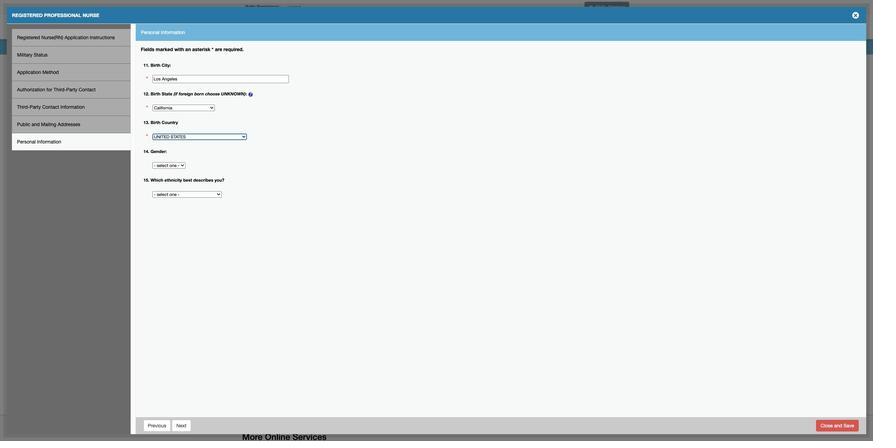 Task type: describe. For each thing, give the bounding box(es) containing it.
close window image
[[851, 10, 862, 21]]

if you are foreign born please select 'unknown' in this dropdown. image
[[248, 92, 254, 97]]



Task type: vqa. For each thing, say whether or not it's contained in the screenshot.
the top therapy
no



Task type: locate. For each thing, give the bounding box(es) containing it.
shopping cart image
[[589, 5, 593, 9]]

illinois department of financial and professional regulation image
[[242, 15, 398, 37]]

None button
[[143, 420, 171, 432], [172, 420, 191, 432], [817, 420, 859, 432], [143, 420, 171, 432], [172, 420, 191, 432], [817, 420, 859, 432]]

None text field
[[152, 75, 289, 83]]



